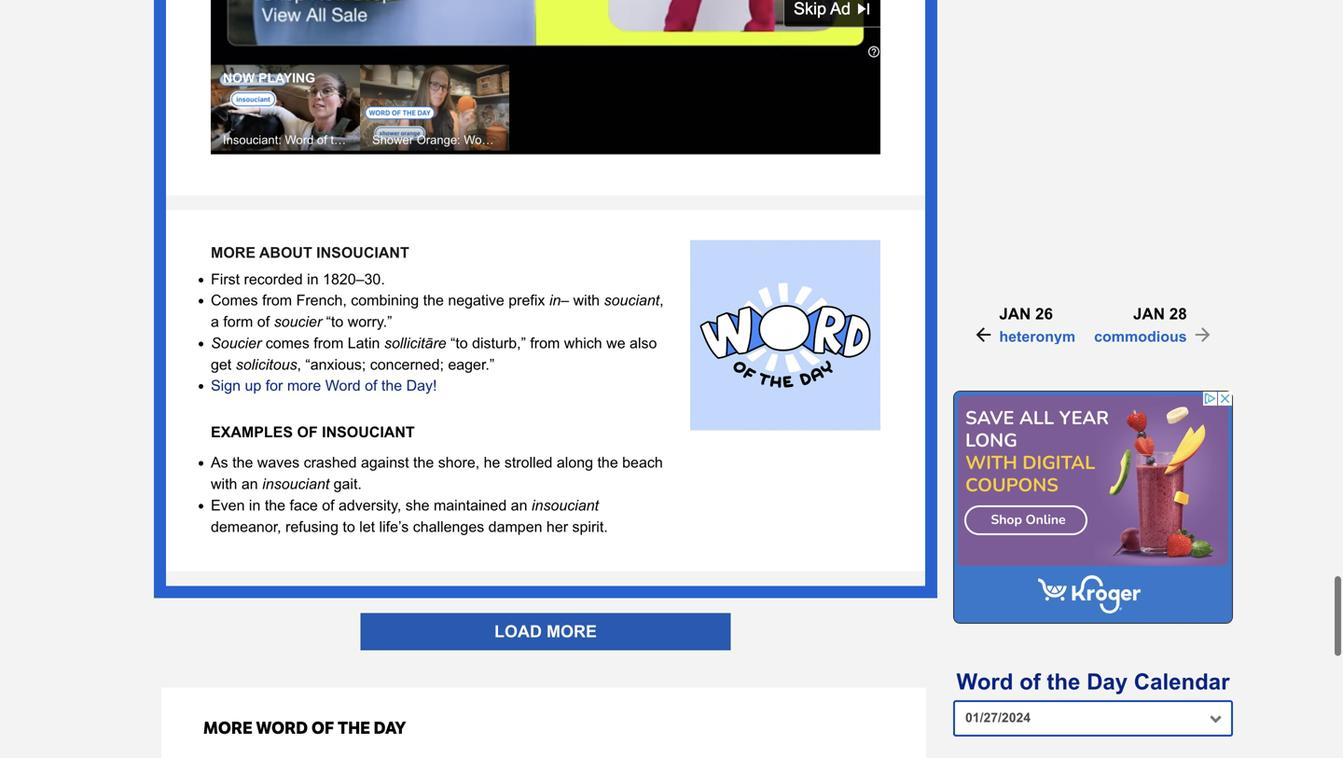 Task type: describe. For each thing, give the bounding box(es) containing it.
1 horizontal spatial with
[[573, 292, 600, 309]]

her
[[547, 518, 568, 535]]

she
[[406, 497, 430, 514]]

advertisement element
[[953, 391, 1233, 624]]

sign
[[211, 378, 241, 394]]

the right as
[[232, 454, 253, 471]]

day!
[[406, 378, 437, 394]]

insouciant gait.
[[262, 476, 362, 493]]

maintained
[[434, 497, 507, 514]]

, a form of
[[211, 292, 664, 330]]

soucier
[[211, 335, 261, 352]]

life's
[[379, 518, 409, 535]]

load
[[494, 622, 542, 642]]

of inside the , a form of
[[257, 314, 270, 330]]

face
[[290, 497, 318, 514]]

demeanor,
[[211, 518, 281, 535]]

along
[[557, 454, 593, 471]]

of inside even in the face of adversity, she maintained an insouciant demeanor, refusing to let life's challenges dampen her spirit.
[[322, 497, 334, 514]]

1 horizontal spatial in
[[307, 271, 319, 288]]

1 vertical spatial ,
[[297, 356, 301, 373]]

negative
[[448, 292, 505, 309]]

26
[[1036, 305, 1053, 323]]

even in the face of adversity, she maintained an insouciant demeanor, refusing to let life's challenges dampen her spirit.
[[211, 497, 608, 535]]

an inside as the waves crashed against the shore, he strolled along the beach with an
[[242, 476, 258, 493]]

sollicitāre
[[384, 335, 446, 352]]

more word of the day
[[203, 719, 406, 739]]

also
[[630, 335, 657, 352]]

calendar
[[1134, 670, 1230, 695]]

strolled
[[505, 454, 553, 471]]

as
[[211, 454, 228, 471]]

disturb,"
[[472, 335, 526, 352]]

"to inside "to disturb," from which we also get
[[451, 335, 468, 352]]

the right along
[[598, 454, 618, 471]]

word of the day calendar
[[957, 670, 1230, 695]]

in inside even in the face of adversity, she maintained an insouciant demeanor, refusing to let life's challenges dampen her spirit.
[[249, 497, 261, 514]]

day
[[374, 719, 406, 739]]

"anxious;
[[305, 356, 366, 373]]

word of the day promo image
[[690, 240, 881, 430]]

crashed
[[304, 454, 357, 471]]

soucier "to worry."
[[274, 314, 392, 330]]

solicitous , "anxious; concerned; eager."
[[236, 356, 495, 373]]

form
[[223, 314, 253, 330]]

jan for jan 28
[[1134, 305, 1165, 323]]

dampen
[[489, 518, 542, 535]]

1 vertical spatial in
[[549, 292, 561, 309]]

more for more word of the day
[[203, 719, 253, 739]]

the down concerned;
[[381, 378, 402, 394]]

–
[[561, 292, 569, 309]]

video player region
[[211, 0, 881, 62]]

of left day
[[1020, 670, 1041, 695]]

sign up for more word of the day!
[[211, 378, 437, 394]]

the left day
[[1047, 670, 1081, 695]]

as the waves crashed against the shore, he strolled along the beach with an
[[211, 454, 663, 493]]

he
[[484, 454, 500, 471]]

waves
[[257, 454, 300, 471]]

combining
[[351, 292, 419, 309]]

, inside the , a form of
[[660, 292, 664, 309]]

eager."
[[448, 356, 495, 373]]

0 vertical spatial "to
[[326, 314, 344, 330]]

souciant
[[604, 292, 660, 309]]

the left the day
[[338, 719, 370, 739]]

up
[[245, 378, 261, 394]]

first
[[211, 271, 240, 288]]

latin
[[348, 335, 380, 352]]

load more
[[494, 622, 597, 642]]

comes
[[211, 292, 258, 309]]

heteronym
[[999, 328, 1076, 345]]

beach
[[622, 454, 663, 471]]

more inside 'load more' link
[[547, 622, 597, 642]]

against
[[361, 454, 409, 471]]

insouciant inside even in the face of adversity, she maintained an insouciant demeanor, refusing to let life's challenges dampen her spirit.
[[532, 497, 599, 514]]

1 vertical spatial insouciant
[[262, 476, 329, 493]]



Task type: vqa. For each thing, say whether or not it's contained in the screenshot.
guhl
no



Task type: locate. For each thing, give the bounding box(es) containing it.
2 vertical spatial in
[[249, 497, 261, 514]]

with inside as the waves crashed against the shore, he strolled along the beach with an
[[211, 476, 237, 493]]

from down 'soucier "to worry."'
[[314, 335, 344, 352]]

from for soucier
[[314, 335, 344, 352]]

insouciant
[[316, 244, 409, 261], [262, 476, 329, 493], [532, 497, 599, 514]]

2 jan from the left
[[1134, 305, 1165, 323]]

from down recorded
[[262, 292, 292, 309]]

shore,
[[438, 454, 480, 471]]

jan inside jan 28 commodious
[[1134, 305, 1165, 323]]

insouciant up 1820–30.
[[316, 244, 409, 261]]

jan up commodious
[[1134, 305, 1165, 323]]

a
[[211, 314, 219, 330]]

prefix
[[509, 292, 545, 309]]

an up even
[[242, 476, 258, 493]]

"to disturb," from which we also get
[[211, 335, 657, 373]]

"to
[[326, 314, 344, 330], [451, 335, 468, 352]]

worry."
[[348, 314, 392, 330]]

0 vertical spatial word
[[325, 378, 361, 394]]

refusing
[[286, 518, 339, 535]]

0 horizontal spatial ,
[[297, 356, 301, 373]]

sign up for more word of the day! link
[[211, 378, 437, 394]]

more
[[287, 378, 321, 394]]

,
[[660, 292, 664, 309], [297, 356, 301, 373]]

28
[[1170, 305, 1187, 323]]

2 vertical spatial insouciant
[[532, 497, 599, 514]]

1 horizontal spatial jan
[[1134, 305, 1165, 323]]

gait.
[[334, 476, 362, 493]]

in
[[307, 271, 319, 288], [549, 292, 561, 309], [249, 497, 261, 514]]

to
[[343, 518, 355, 535]]

1 horizontal spatial an
[[511, 497, 528, 514]]

of
[[257, 314, 270, 330], [365, 378, 377, 394], [322, 497, 334, 514], [1020, 670, 1041, 695], [311, 719, 334, 739]]

examples of insouciant
[[211, 424, 415, 441]]

2 vertical spatial more
[[203, 719, 253, 739]]

from for "to
[[530, 335, 560, 352]]

about
[[259, 244, 312, 261]]

the left shore,
[[413, 454, 434, 471]]

of right word
[[311, 719, 334, 739]]

0 horizontal spatial from
[[262, 292, 292, 309]]

jan left '26'
[[999, 305, 1031, 323]]

jan 26 heteronym
[[999, 305, 1076, 345]]

comes
[[266, 335, 310, 352]]

from
[[262, 292, 292, 309], [314, 335, 344, 352], [530, 335, 560, 352]]

which
[[564, 335, 602, 352]]

soucier comes from latin sollicitāre
[[211, 335, 446, 352]]

from inside "to disturb," from which we also get
[[530, 335, 560, 352]]

for
[[266, 378, 283, 394]]

1 jan from the left
[[999, 305, 1031, 323]]

0 horizontal spatial with
[[211, 476, 237, 493]]

more for more about insouciant
[[211, 244, 256, 261]]

more
[[211, 244, 256, 261], [547, 622, 597, 642], [203, 719, 253, 739]]

0 horizontal spatial an
[[242, 476, 258, 493]]

0 vertical spatial in
[[307, 271, 319, 288]]

the
[[423, 292, 444, 309], [381, 378, 402, 394], [232, 454, 253, 471], [413, 454, 434, 471], [598, 454, 618, 471], [265, 497, 286, 514], [1047, 670, 1081, 695], [338, 719, 370, 739]]

1 vertical spatial with
[[211, 476, 237, 493]]

word
[[325, 378, 361, 394], [957, 670, 1014, 695]]

the left face
[[265, 497, 286, 514]]

jan for jan 26
[[999, 305, 1031, 323]]

in up french,
[[307, 271, 319, 288]]

2 horizontal spatial from
[[530, 335, 560, 352]]

0 horizontal spatial word
[[325, 378, 361, 394]]

1 vertical spatial word
[[957, 670, 1014, 695]]

0 vertical spatial an
[[242, 476, 258, 493]]

with right the –
[[573, 292, 600, 309]]

an up dampen
[[511, 497, 528, 514]]

the inside even in the face of adversity, she maintained an insouciant demeanor, refusing to let life's challenges dampen her spirit.
[[265, 497, 286, 514]]

we
[[607, 335, 626, 352]]

1 vertical spatial an
[[511, 497, 528, 514]]

1820–30.
[[323, 271, 385, 288]]

solicitous
[[236, 356, 297, 373]]

of right form
[[257, 314, 270, 330]]

recorded
[[244, 271, 303, 288]]

day
[[1087, 670, 1128, 695]]

jan
[[999, 305, 1031, 323], [1134, 305, 1165, 323]]

0 vertical spatial more
[[211, 244, 256, 261]]

0 horizontal spatial "to
[[326, 314, 344, 330]]

"to up eager."
[[451, 335, 468, 352]]

soucier
[[274, 314, 322, 330]]

in up demeanor,
[[249, 497, 261, 514]]

more about insouciant
[[211, 244, 409, 261]]

word
[[256, 719, 308, 739]]

the left negative
[[423, 292, 444, 309]]

more right load
[[547, 622, 597, 642]]

1 horizontal spatial "to
[[451, 335, 468, 352]]

None text field
[[953, 700, 1233, 737]]

2 horizontal spatial in
[[549, 292, 561, 309]]

0 vertical spatial ,
[[660, 292, 664, 309]]

jan 28 commodious
[[1094, 305, 1187, 345]]

concerned;
[[370, 356, 444, 373]]

insouciant up her
[[532, 497, 599, 514]]

french,
[[296, 292, 347, 309]]

of
[[297, 424, 318, 441]]

0 vertical spatial insouciant
[[316, 244, 409, 261]]

load more link
[[361, 614, 731, 651]]

commodious
[[1094, 328, 1187, 345]]

1 horizontal spatial word
[[957, 670, 1014, 695]]

1 horizontal spatial ,
[[660, 292, 664, 309]]

even
[[211, 497, 245, 514]]

1 vertical spatial "to
[[451, 335, 468, 352]]

examples
[[211, 424, 293, 441]]

from left which
[[530, 335, 560, 352]]

adversity,
[[339, 497, 401, 514]]

0 horizontal spatial in
[[249, 497, 261, 514]]

spirit.
[[572, 518, 608, 535]]

an
[[242, 476, 258, 493], [511, 497, 528, 514]]

challenges
[[413, 518, 484, 535]]

jan inside jan 26 heteronym
[[999, 305, 1031, 323]]

first recorded in 1820–30.
[[211, 271, 385, 288]]

comes from french, combining the negative prefix in – with souciant
[[211, 292, 660, 309]]

"to up soucier comes from latin sollicitāre in the left of the page
[[326, 314, 344, 330]]

insouciant up face
[[262, 476, 329, 493]]

more left word
[[203, 719, 253, 739]]

of right face
[[322, 497, 334, 514]]

let
[[359, 518, 375, 535]]

of down solicitous , "anxious; concerned; eager."
[[365, 378, 377, 394]]

1 horizontal spatial from
[[314, 335, 344, 352]]

more up first
[[211, 244, 256, 261]]

with
[[573, 292, 600, 309], [211, 476, 237, 493]]

0 horizontal spatial jan
[[999, 305, 1031, 323]]

in right prefix
[[549, 292, 561, 309]]

get
[[211, 356, 232, 373]]

with up even
[[211, 476, 237, 493]]

insouciant
[[322, 424, 415, 441]]

an inside even in the face of adversity, she maintained an insouciant demeanor, refusing to let life's challenges dampen her spirit.
[[511, 497, 528, 514]]

0 vertical spatial with
[[573, 292, 600, 309]]

1 vertical spatial more
[[547, 622, 597, 642]]



